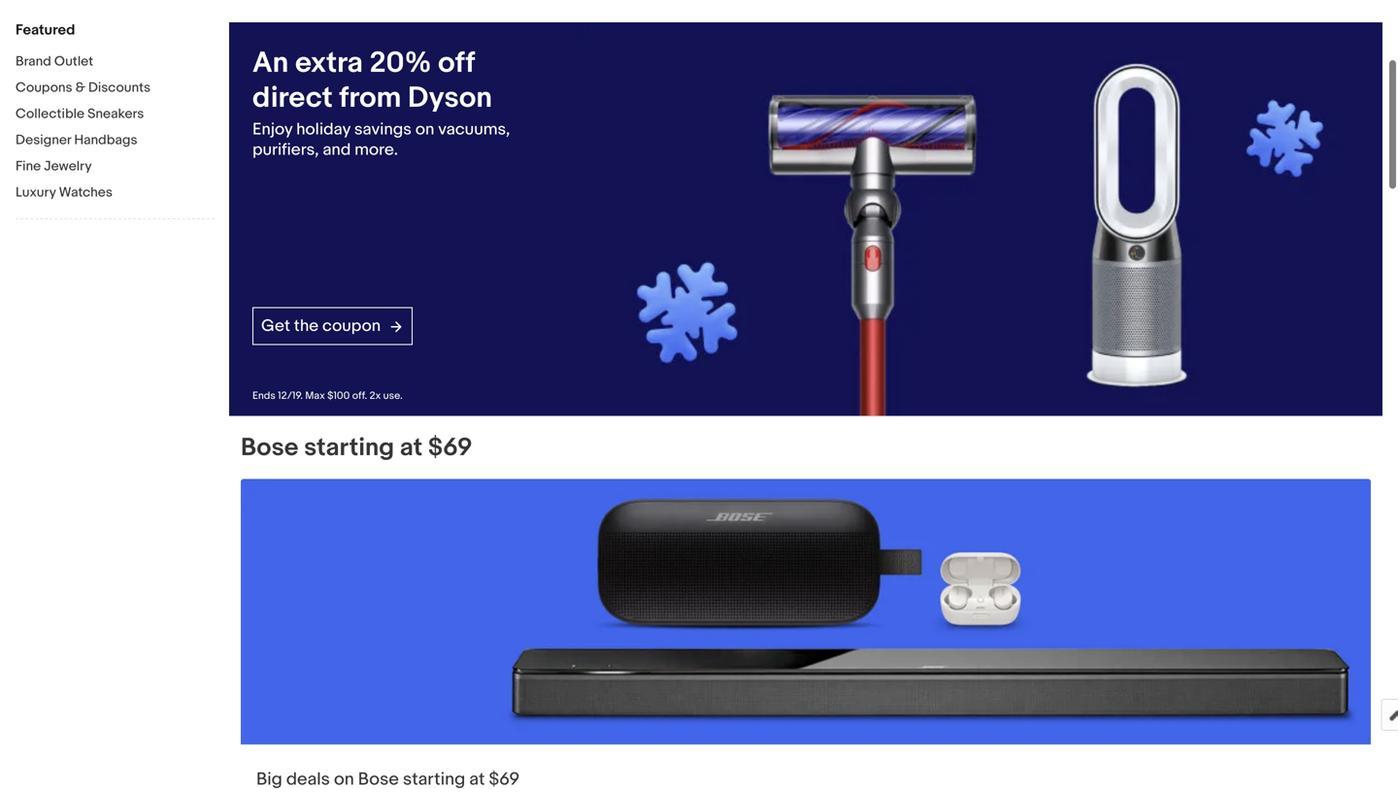Task type: describe. For each thing, give the bounding box(es) containing it.
more.
[[355, 140, 398, 160]]

enjoy
[[253, 119, 293, 140]]

savings
[[354, 119, 412, 140]]

&
[[76, 80, 85, 96]]

ends
[[253, 390, 276, 403]]

20%
[[370, 46, 432, 81]]

and
[[323, 140, 351, 160]]

an extra 20% off direct from dyson enjoy holiday savings on vacuums, purifiers, and more.
[[253, 46, 510, 160]]

get the coupon
[[261, 316, 381, 337]]

dyson
[[408, 81, 493, 116]]

coupon
[[323, 316, 381, 337]]

outlet
[[54, 53, 93, 70]]

featured
[[16, 21, 75, 39]]

off
[[438, 46, 475, 81]]

an extra 20% off direct from dyson image
[[576, 22, 1383, 416]]

2x
[[370, 390, 381, 403]]

sneakers
[[88, 106, 144, 122]]

on
[[416, 119, 435, 140]]

use.
[[383, 390, 403, 403]]

brand outlet link
[[16, 53, 215, 72]]

at
[[400, 433, 423, 463]]

discounts
[[88, 80, 151, 96]]

designer handbags link
[[16, 132, 215, 151]]

direct
[[253, 81, 333, 116]]

from
[[339, 81, 402, 116]]

collectible
[[16, 106, 85, 122]]

luxury
[[16, 185, 56, 201]]

off.
[[352, 390, 367, 403]]



Task type: vqa. For each thing, say whether or not it's contained in the screenshot.
From
yes



Task type: locate. For each thing, give the bounding box(es) containing it.
get
[[261, 316, 290, 337]]

starting
[[304, 433, 395, 463]]

get the coupon link
[[253, 307, 413, 345]]

the
[[294, 316, 319, 337]]

bose starting at $69
[[241, 433, 473, 463]]

bose
[[241, 433, 299, 463]]

purifiers,
[[253, 140, 319, 160]]

fine jewelry link
[[16, 158, 215, 177]]

jewelry
[[44, 158, 92, 175]]

handbags
[[74, 132, 137, 149]]

$100
[[328, 390, 350, 403]]

extra
[[295, 46, 363, 81]]

fine
[[16, 158, 41, 175]]

collectible sneakers link
[[16, 106, 215, 124]]

ends 12/19. max $100 off. 2x use.
[[253, 390, 403, 403]]

vacuums,
[[438, 119, 510, 140]]

an
[[253, 46, 289, 81]]

watches
[[59, 185, 113, 201]]

brand
[[16, 53, 51, 70]]

None text field
[[241, 479, 1372, 790]]

coupons
[[16, 80, 72, 96]]

holiday
[[296, 119, 351, 140]]

max
[[305, 390, 325, 403]]

luxury watches link
[[16, 185, 215, 203]]

coupons & discounts link
[[16, 80, 215, 98]]

$69
[[428, 433, 473, 463]]

brand outlet coupons & discounts collectible sneakers designer handbags fine jewelry luxury watches
[[16, 53, 151, 201]]

designer
[[16, 132, 71, 149]]

12/19.
[[278, 390, 303, 403]]



